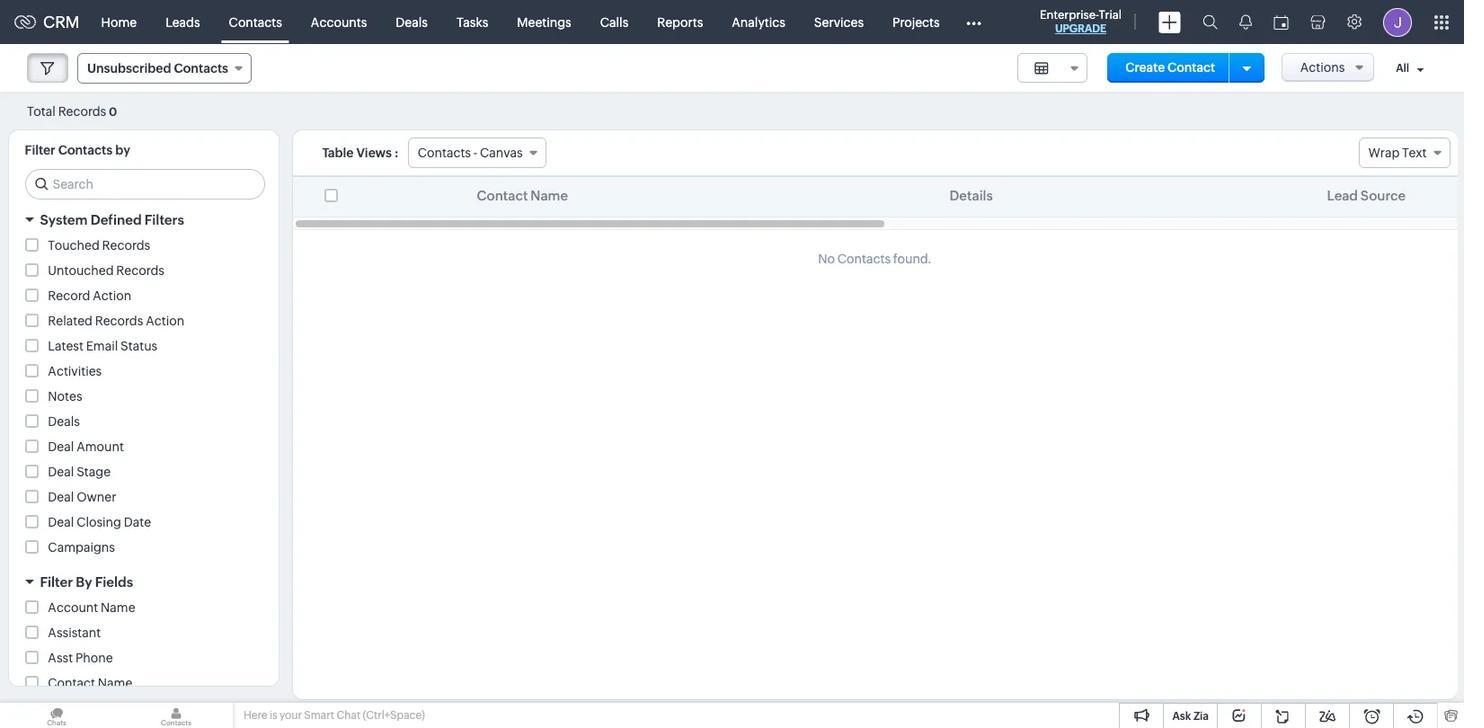 Task type: vqa. For each thing, say whether or not it's contained in the screenshot.
row group
no



Task type: describe. For each thing, give the bounding box(es) containing it.
enterprise-trial upgrade
[[1040, 8, 1122, 35]]

profile element
[[1372, 0, 1423, 44]]

campaigns
[[48, 540, 115, 555]]

no contacts found.
[[818, 252, 932, 266]]

record
[[48, 289, 90, 303]]

services
[[814, 15, 864, 29]]

tasks link
[[442, 0, 503, 44]]

projects link
[[878, 0, 954, 44]]

0 vertical spatial deals
[[396, 15, 428, 29]]

phone
[[75, 651, 113, 665]]

deal owner
[[48, 490, 116, 504]]

date
[[124, 515, 151, 529]]

records for untouched
[[116, 263, 164, 278]]

0 horizontal spatial contact name
[[48, 676, 132, 690]]

size image
[[1034, 60, 1048, 76]]

0 horizontal spatial action
[[93, 289, 131, 303]]

chat
[[337, 709, 361, 722]]

system
[[40, 212, 88, 227]]

wrap text
[[1368, 146, 1427, 160]]

-
[[473, 146, 477, 160]]

filter by fields button
[[9, 566, 278, 598]]

lead source
[[1327, 188, 1406, 203]]

latest
[[48, 339, 83, 353]]

records for total
[[58, 104, 106, 118]]

contacts for no contacts found.
[[838, 252, 891, 266]]

latest email status
[[48, 339, 157, 353]]

found.
[[893, 252, 932, 266]]

account name
[[48, 600, 135, 615]]

analytics link
[[718, 0, 800, 44]]

calls
[[600, 15, 629, 29]]

crm link
[[14, 13, 80, 31]]

is
[[270, 709, 277, 722]]

records for touched
[[102, 238, 150, 253]]

deal closing date
[[48, 515, 151, 529]]

account
[[48, 600, 98, 615]]

deal stage
[[48, 465, 111, 479]]

deal amount
[[48, 440, 124, 454]]

records for related
[[95, 314, 143, 328]]

1 vertical spatial deals
[[48, 414, 80, 429]]

meetings
[[517, 15, 571, 29]]

filters
[[145, 212, 184, 227]]

by
[[76, 574, 92, 590]]

here
[[244, 709, 267, 722]]

by
[[115, 143, 130, 157]]

untouched records
[[48, 263, 164, 278]]

:
[[395, 146, 399, 160]]

deal for deal closing date
[[48, 515, 74, 529]]

total records 0
[[27, 104, 117, 118]]

smart
[[304, 709, 334, 722]]

untouched
[[48, 263, 114, 278]]

accounts
[[311, 15, 367, 29]]

activities
[[48, 364, 102, 378]]

contacts link
[[214, 0, 296, 44]]

contacts for filter contacts by
[[58, 143, 113, 157]]

ask zia
[[1172, 710, 1209, 723]]

status
[[121, 339, 157, 353]]

amount
[[77, 440, 124, 454]]

related
[[48, 314, 93, 328]]

reports
[[657, 15, 703, 29]]

meetings link
[[503, 0, 586, 44]]

filter for filter contacts by
[[25, 143, 55, 157]]

email
[[86, 339, 118, 353]]

wrap
[[1368, 146, 1400, 160]]

create contact button
[[1108, 53, 1233, 83]]

defined
[[91, 212, 142, 227]]

owner
[[77, 490, 116, 504]]

deals link
[[381, 0, 442, 44]]

asst
[[48, 651, 73, 665]]

contact inside button
[[1167, 60, 1215, 75]]

0
[[109, 105, 117, 118]]

here is your smart chat (ctrl+space)
[[244, 709, 425, 722]]

0 vertical spatial name
[[531, 188, 568, 203]]

fields
[[95, 574, 133, 590]]

ask
[[1172, 710, 1191, 723]]

total
[[27, 104, 56, 118]]

services link
[[800, 0, 878, 44]]

contacts inside contacts - canvas field
[[418, 146, 471, 160]]

tasks
[[457, 15, 488, 29]]

lead
[[1327, 188, 1358, 203]]

contacts - canvas
[[418, 146, 523, 160]]

text
[[1402, 146, 1427, 160]]



Task type: locate. For each thing, give the bounding box(es) containing it.
unsubscribed contacts
[[87, 61, 228, 76]]

unsubscribed
[[87, 61, 171, 76]]

upgrade
[[1055, 22, 1107, 35]]

contact down 'canvas'
[[477, 188, 528, 203]]

1 horizontal spatial action
[[146, 314, 184, 328]]

contact down "asst phone"
[[48, 676, 95, 690]]

home link
[[87, 0, 151, 44]]

deal for deal owner
[[48, 490, 74, 504]]

contacts left -
[[418, 146, 471, 160]]

1 vertical spatial action
[[146, 314, 184, 328]]

deal for deal amount
[[48, 440, 74, 454]]

filter left by
[[40, 574, 73, 590]]

filter for filter by fields
[[40, 574, 73, 590]]

projects
[[893, 15, 940, 29]]

touched
[[48, 238, 100, 253]]

action up related records action
[[93, 289, 131, 303]]

contact
[[1167, 60, 1215, 75], [477, 188, 528, 203], [48, 676, 95, 690]]

record action
[[48, 289, 131, 303]]

search element
[[1192, 0, 1229, 44]]

your
[[280, 709, 302, 722]]

records left 0
[[58, 104, 106, 118]]

action
[[93, 289, 131, 303], [146, 314, 184, 328]]

1 vertical spatial contact name
[[48, 676, 132, 690]]

4 deal from the top
[[48, 515, 74, 529]]

filter
[[25, 143, 55, 157], [40, 574, 73, 590]]

deals down notes
[[48, 414, 80, 429]]

touched records
[[48, 238, 150, 253]]

calendar image
[[1274, 15, 1289, 29]]

deal left 'stage'
[[48, 465, 74, 479]]

search image
[[1203, 14, 1218, 30]]

calls link
[[586, 0, 643, 44]]

no
[[818, 252, 835, 266]]

2 vertical spatial contact
[[48, 676, 95, 690]]

3 deal from the top
[[48, 490, 74, 504]]

contacts left by on the left of the page
[[58, 143, 113, 157]]

2 horizontal spatial contact
[[1167, 60, 1215, 75]]

closing
[[77, 515, 121, 529]]

0 vertical spatial action
[[93, 289, 131, 303]]

crm
[[43, 13, 80, 31]]

actions
[[1300, 60, 1345, 75]]

details
[[950, 188, 993, 203]]

contact name down phone
[[48, 676, 132, 690]]

contacts down leads link
[[174, 61, 228, 76]]

contact right create
[[1167, 60, 1215, 75]]

deals left 'tasks'
[[396, 15, 428, 29]]

Unsubscribed Contacts field
[[77, 53, 252, 84]]

contacts image
[[120, 703, 233, 728]]

deal up campaigns
[[48, 515, 74, 529]]

create
[[1126, 60, 1165, 75]]

0 vertical spatial contact
[[1167, 60, 1215, 75]]

name down phone
[[98, 676, 132, 690]]

assistant
[[48, 626, 101, 640]]

Wrap Text field
[[1359, 138, 1450, 168]]

1 deal from the top
[[48, 440, 74, 454]]

source
[[1361, 188, 1406, 203]]

action up status
[[146, 314, 184, 328]]

records up latest email status
[[95, 314, 143, 328]]

0 vertical spatial contact name
[[477, 188, 568, 203]]

contacts for unsubscribed contacts
[[174, 61, 228, 76]]

1 vertical spatial name
[[101, 600, 135, 615]]

chats image
[[0, 703, 113, 728]]

1 vertical spatial contact
[[477, 188, 528, 203]]

records down touched records
[[116, 263, 164, 278]]

home
[[101, 15, 137, 29]]

0 horizontal spatial contact
[[48, 676, 95, 690]]

deal
[[48, 440, 74, 454], [48, 465, 74, 479], [48, 490, 74, 504], [48, 515, 74, 529]]

0 horizontal spatial deals
[[48, 414, 80, 429]]

signals element
[[1229, 0, 1263, 44]]

filter inside dropdown button
[[40, 574, 73, 590]]

deal down deal stage
[[48, 490, 74, 504]]

records
[[58, 104, 106, 118], [102, 238, 150, 253], [116, 263, 164, 278], [95, 314, 143, 328]]

None field
[[1017, 53, 1087, 83]]

system defined filters
[[40, 212, 184, 227]]

records down defined
[[102, 238, 150, 253]]

table views :
[[322, 146, 399, 160]]

deals
[[396, 15, 428, 29], [48, 414, 80, 429]]

contact name
[[477, 188, 568, 203], [48, 676, 132, 690]]

1 horizontal spatial deals
[[396, 15, 428, 29]]

1 horizontal spatial contact name
[[477, 188, 568, 203]]

all
[[1396, 62, 1409, 75]]

trial
[[1099, 8, 1122, 22]]

signals image
[[1239, 14, 1252, 30]]

1 horizontal spatial contact
[[477, 188, 528, 203]]

Other Modules field
[[954, 8, 993, 36]]

contacts inside contacts link
[[229, 15, 282, 29]]

2 vertical spatial name
[[98, 676, 132, 690]]

profile image
[[1383, 8, 1412, 36]]

name down fields on the left
[[101, 600, 135, 615]]

create menu image
[[1159, 11, 1181, 33]]

Contacts - Canvas field
[[408, 138, 546, 168]]

enterprise-
[[1040, 8, 1099, 22]]

Search text field
[[26, 170, 264, 199]]

canvas
[[480, 146, 523, 160]]

1 vertical spatial filter
[[40, 574, 73, 590]]

deal up deal stage
[[48, 440, 74, 454]]

leads
[[166, 15, 200, 29]]

create menu element
[[1148, 0, 1192, 44]]

contact name down 'canvas'
[[477, 188, 568, 203]]

views
[[356, 146, 392, 160]]

notes
[[48, 389, 82, 404]]

analytics
[[732, 15, 785, 29]]

filter contacts by
[[25, 143, 130, 157]]

name down contacts - canvas field
[[531, 188, 568, 203]]

table
[[322, 146, 354, 160]]

leads link
[[151, 0, 214, 44]]

(ctrl+space)
[[363, 709, 425, 722]]

2 deal from the top
[[48, 465, 74, 479]]

name
[[531, 188, 568, 203], [101, 600, 135, 615], [98, 676, 132, 690]]

stage
[[77, 465, 111, 479]]

reports link
[[643, 0, 718, 44]]

system defined filters button
[[9, 204, 278, 235]]

deal for deal stage
[[48, 465, 74, 479]]

contacts
[[229, 15, 282, 29], [174, 61, 228, 76], [58, 143, 113, 157], [418, 146, 471, 160], [838, 252, 891, 266]]

create contact
[[1126, 60, 1215, 75]]

filter down total
[[25, 143, 55, 157]]

0 vertical spatial filter
[[25, 143, 55, 157]]

asst phone
[[48, 651, 113, 665]]

filter by fields
[[40, 574, 133, 590]]

contacts right leads
[[229, 15, 282, 29]]

zia
[[1194, 710, 1209, 723]]

related records action
[[48, 314, 184, 328]]

contacts right no on the right of the page
[[838, 252, 891, 266]]

contacts inside unsubscribed contacts field
[[174, 61, 228, 76]]



